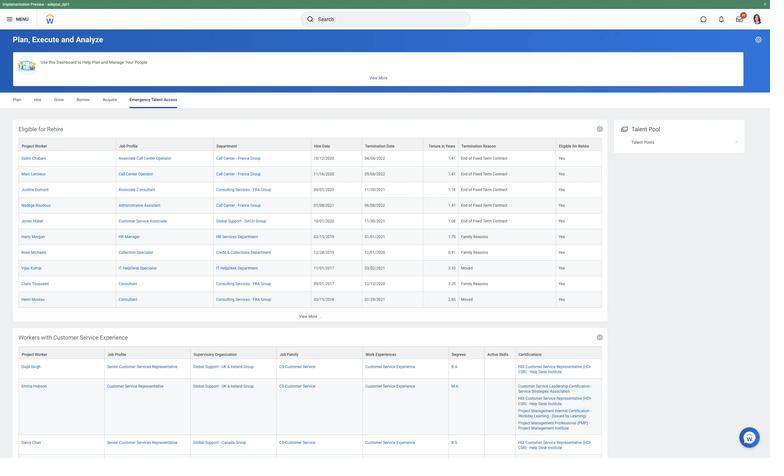 Task type: locate. For each thing, give the bounding box(es) containing it.
2 vertical spatial hdi customer service representative (hdi- csr) - help desk institute link
[[519, 439, 592, 450]]

1 vertical spatial hdi customer service representative (hdi- csr) - help desk institute link
[[519, 395, 592, 406]]

notifications large image
[[719, 16, 725, 22]]

consultant link for henri moreau
[[119, 296, 137, 302]]

configure this page image
[[756, 36, 763, 44]]

30 button
[[733, 12, 748, 26]]

2 horizontal spatial job
[[280, 353, 286, 357]]

talent inside "talent pools" "link"
[[632, 140, 644, 145]]

0 vertical spatial csr)
[[519, 370, 527, 374]]

work experiences column header
[[363, 347, 449, 360]]

it for it helpdesk department
[[216, 266, 220, 271]]

1 fra from the top
[[253, 188, 260, 192]]

3 call center - france group link from the top
[[216, 202, 261, 208]]

0 vertical spatial consulting services - fra group
[[216, 188, 271, 192]]

2 hdi customer service representative (hdi- csr) - help desk institute link from the top
[[519, 395, 592, 406]]

hdi customer service representative (hdi- csr) - help desk institute for global support - canada group
[[519, 441, 592, 450]]

2 hr from the left
[[216, 235, 222, 239]]

1 vertical spatial rehire
[[579, 144, 590, 149]]

tab list
[[6, 93, 765, 108]]

1 vertical spatial family reasons
[[462, 250, 489, 255]]

5 end of fixed term contract from the top
[[462, 219, 508, 224]]

hdi for global support - canada group
[[519, 441, 525, 445]]

items selected list
[[519, 383, 600, 431]]

certification up the association
[[570, 384, 591, 389]]

worker up the chabani
[[35, 144, 47, 149]]

11/30/2021 down 06/08/2022 on the top of page
[[365, 219, 385, 224]]

configure workers with customer service experience image
[[597, 334, 604, 341]]

representative
[[152, 365, 178, 369], [557, 365, 583, 369], [138, 384, 164, 389], [557, 397, 583, 401], [152, 441, 178, 445], [557, 441, 583, 445]]

consulting services - fra group link for 09/01/2020
[[216, 186, 271, 192]]

1 ireland from the top
[[231, 365, 243, 369]]

2.83
[[449, 298, 456, 302]]

0 horizontal spatial profile
[[115, 353, 126, 357]]

consulting services - fra group link for 09/01/2017
[[216, 281, 271, 286]]

2 vertical spatial call center - france group
[[216, 203, 261, 208]]

2 vertical spatial management
[[532, 426, 555, 431]]

assistant
[[144, 203, 161, 208]]

1 end of fixed term contract from the top
[[462, 156, 508, 161]]

talent pools link
[[615, 136, 745, 149]]

csr) for global support - canada group
[[519, 446, 527, 450]]

cell
[[485, 359, 516, 379], [485, 379, 516, 435], [485, 435, 516, 455], [19, 455, 105, 458], [105, 455, 191, 458], [191, 455, 277, 458], [277, 455, 363, 458], [363, 455, 449, 458], [449, 455, 485, 458], [485, 455, 516, 458], [516, 455, 602, 458]]

hdi inside "items selected" list
[[519, 397, 525, 401]]

4 yes element from the top
[[559, 202, 565, 208]]

help right "to" in the top of the page
[[82, 60, 91, 65]]

reasons right 3.25
[[474, 282, 489, 286]]

1 senior from the top
[[107, 365, 118, 369]]

0 vertical spatial and
[[61, 35, 74, 44]]

view more ...
[[299, 315, 322, 319]]

use this dashboard to help plan and manage your people button
[[13, 52, 744, 86]]

worker up singh
[[35, 353, 47, 357]]

5 term from the top
[[484, 219, 492, 224]]

10/01/2020
[[314, 219, 335, 224]]

0 horizontal spatial operator
[[138, 172, 153, 177]]

1 horizontal spatial termination
[[462, 144, 483, 149]]

support inside 'link'
[[228, 219, 242, 224]]

1 senior customer services representative from the top
[[107, 365, 178, 369]]

2 vertical spatial desk
[[539, 446, 548, 450]]

desk inside "items selected" list
[[539, 402, 548, 406]]

16 row from the top
[[19, 455, 602, 458]]

and left manage
[[101, 60, 108, 65]]

2 yes from the top
[[559, 172, 565, 177]]

associate up "administrative"
[[119, 188, 136, 192]]

salim chabani link
[[21, 155, 46, 161]]

4 yes from the top
[[559, 203, 565, 208]]

end for 10/12/2020
[[462, 156, 468, 161]]

0 vertical spatial global support - uk & ireland group link
[[193, 364, 254, 369]]

global for hobson
[[193, 384, 204, 389]]

call
[[137, 156, 143, 161], [216, 156, 223, 161], [119, 172, 125, 177], [216, 172, 223, 177], [216, 203, 223, 208]]

project
[[22, 144, 34, 149], [22, 353, 34, 357], [519, 409, 531, 413], [519, 421, 531, 426], [519, 426, 531, 431]]

1 1.41 from the top
[[449, 156, 456, 161]]

6 yes element from the top
[[559, 234, 565, 239]]

claire toussaint link
[[21, 281, 49, 286]]

1 & from the top
[[228, 250, 230, 255]]

desk up learning
[[539, 402, 548, 406]]

10 yes element from the top
[[559, 296, 565, 302]]

5 contract from the top
[[493, 219, 508, 224]]

term for 10/01/2020
[[484, 219, 492, 224]]

management inside 'project management internal certification - workday learning - (issued by learning)'
[[532, 409, 555, 413]]

2 vertical spatial &
[[228, 384, 230, 389]]

uk
[[222, 365, 227, 369], [222, 384, 227, 389]]

1 vertical spatial talent
[[632, 126, 648, 133]]

project worker up 'salim chabani' link
[[22, 144, 47, 149]]

hdi customer service representative (hdi- csr) - help desk institute down certifications 'popup button'
[[519, 365, 592, 374]]

rehire inside eligible for rehire popup button
[[579, 144, 590, 149]]

1 reasons from the top
[[474, 235, 489, 239]]

job profile column header
[[105, 347, 191, 360]]

profile inside eligible for rehire element
[[127, 144, 138, 149]]

2 consulting services - fra group from the top
[[216, 282, 271, 286]]

profile inside job profile column header
[[115, 353, 126, 357]]

2 end from the top
[[462, 172, 468, 177]]

05/06/2022
[[365, 172, 385, 177]]

0 vertical spatial ireland
[[231, 365, 243, 369]]

termination inside termination reason popup button
[[462, 144, 483, 149]]

collection specialist
[[119, 250, 153, 255]]

certification for leadership
[[570, 384, 591, 389]]

1.41 up 1.08
[[449, 203, 456, 208]]

customer service experience for m.a.
[[366, 384, 416, 389]]

30
[[742, 13, 746, 17]]

9 yes element from the top
[[559, 281, 565, 286]]

use this dashboard to help plan and manage your people
[[41, 60, 147, 65]]

reasons right 1.75
[[474, 235, 489, 239]]

6 yes from the top
[[559, 235, 565, 239]]

associate up the call center operator link
[[119, 156, 136, 161]]

0 vertical spatial profile
[[127, 144, 138, 149]]

3 cs-customer service from the top
[[280, 441, 316, 445]]

center for associate call center operator
[[224, 156, 235, 161]]

- inside "global support - canada group" link
[[220, 441, 221, 445]]

family reasons right 1.75
[[462, 235, 489, 239]]

talent left access
[[151, 97, 163, 102]]

institute down "professional"
[[555, 426, 569, 431]]

contract for 10/12/2020
[[493, 156, 508, 161]]

end for 10/01/2020
[[462, 219, 468, 224]]

marc
[[21, 172, 30, 177]]

10 yes from the top
[[559, 298, 565, 302]]

3 term from the top
[[484, 188, 492, 192]]

it down "collection"
[[119, 266, 122, 271]]

menu banner
[[0, 0, 771, 29]]

2 fixed from the top
[[474, 172, 483, 177]]

& for senior customer services representative
[[228, 365, 230, 369]]

termination left reason
[[462, 144, 483, 149]]

0 vertical spatial eligible for rehire
[[19, 126, 63, 133]]

1 management from the top
[[532, 409, 555, 413]]

administrative
[[119, 203, 143, 208]]

row containing nadège boudoux
[[19, 198, 602, 214]]

3 hdi customer service representative (hdi- csr) - help desk institute link from the top
[[519, 439, 592, 450]]

associate
[[119, 156, 136, 161], [119, 188, 136, 192], [150, 219, 167, 224]]

1 termination from the left
[[365, 144, 386, 149]]

1 consultant link from the top
[[119, 281, 137, 286]]

7 yes from the top
[[559, 250, 565, 255]]

desk down project management professional (pmp) - project management institute
[[539, 446, 548, 450]]

global support - canada group
[[193, 441, 246, 445]]

project inside 'project management internal certification - workday learning - (issued by learning)'
[[519, 409, 531, 413]]

preview
[[31, 2, 44, 7]]

11/30/2021 up 06/08/2022 on the top of page
[[365, 188, 385, 192]]

supervisory organization
[[194, 353, 237, 357]]

fra for 03/15/2018
[[253, 298, 260, 302]]

hr up credit
[[216, 235, 222, 239]]

2 hdi from the top
[[519, 397, 525, 401]]

1 vertical spatial consultant link
[[119, 296, 137, 302]]

1 vertical spatial consulting
[[216, 282, 235, 286]]

senior customer services representative link for global support - uk & ireland group
[[107, 364, 178, 369]]

moved right "2.83"
[[462, 298, 473, 302]]

0 vertical spatial specialist
[[137, 250, 153, 255]]

tab list containing plan
[[6, 93, 765, 108]]

customer service experience link for b.s.
[[366, 439, 416, 445]]

2 vertical spatial associate
[[150, 219, 167, 224]]

row containing henri moreau
[[19, 292, 602, 308]]

1 vertical spatial hire
[[314, 144, 322, 149]]

11/30/2021 for 09/01/2020
[[365, 188, 385, 192]]

talent left pools
[[632, 140, 644, 145]]

row containing harry morgan
[[19, 229, 602, 245]]

workday
[[519, 414, 534, 418]]

2 (hdi- from the top
[[584, 397, 592, 401]]

it helpdesk specialist link
[[119, 265, 157, 271]]

04/04/2022
[[365, 156, 385, 161]]

5 of from the top
[[469, 219, 473, 224]]

end of fixed term contract for 10/12/2020
[[462, 156, 508, 161]]

1 vertical spatial consultant
[[119, 282, 137, 286]]

date
[[322, 144, 330, 149], [387, 144, 395, 149]]

(hdi- inside "items selected" list
[[584, 397, 592, 401]]

1 vertical spatial project worker button
[[19, 347, 104, 359]]

2 11/30/2021 from the top
[[365, 219, 385, 224]]

3 cs-customer service link from the top
[[280, 439, 316, 445]]

1 date from the left
[[322, 144, 330, 149]]

0 vertical spatial job profile
[[119, 144, 138, 149]]

1 horizontal spatial operator
[[156, 156, 171, 161]]

0 vertical spatial &
[[228, 250, 230, 255]]

1 hdi customer service representative (hdi- csr) - help desk institute link from the top
[[519, 364, 592, 374]]

talent
[[151, 97, 163, 102], [632, 126, 648, 133], [632, 140, 644, 145]]

(hdi- up learning)
[[584, 397, 592, 401]]

1 vertical spatial cs-customer service link
[[280, 383, 316, 389]]

yes for 03/15/2018
[[559, 298, 565, 302]]

termination inside termination date popup button
[[365, 144, 386, 149]]

2 end of fixed term contract from the top
[[462, 172, 508, 177]]

department inside "link"
[[251, 250, 271, 255]]

2 global support - uk & ireland group from the top
[[193, 384, 254, 389]]

global support - uk & ireland group for customer service representative
[[193, 384, 254, 389]]

1.41 for 04/04/2022
[[449, 156, 456, 161]]

0 vertical spatial senior customer services representative
[[107, 365, 178, 369]]

job family button
[[277, 347, 363, 359]]

4 contract from the top
[[493, 203, 508, 208]]

family reasons right 0.91
[[462, 250, 489, 255]]

2 cs-customer service from the top
[[280, 384, 316, 389]]

0 vertical spatial hdi customer service representative (hdi- csr) - help desk institute link
[[519, 364, 592, 374]]

& inside "link"
[[228, 250, 230, 255]]

0 vertical spatial consulting services - fra group link
[[216, 186, 271, 192]]

global support - dach group
[[216, 219, 266, 224]]

certification up learning)
[[569, 409, 590, 413]]

2 1.41 from the top
[[449, 172, 456, 177]]

1 vertical spatial senior
[[107, 441, 118, 445]]

hdi customer service representative (hdi- csr) - help desk institute down project management professional (pmp) - project management institute
[[519, 441, 592, 450]]

desk for global support - uk & ireland group
[[539, 370, 548, 374]]

b.a. link
[[452, 364, 459, 369]]

project worker button down workers with customer service experience on the bottom left
[[19, 347, 104, 359]]

end of fixed term contract for 01/08/2021
[[462, 203, 508, 208]]

fra for 09/01/2020
[[253, 188, 260, 192]]

search image
[[307, 15, 315, 23]]

it helpdesk department
[[216, 266, 258, 271]]

0 horizontal spatial hire
[[34, 97, 41, 102]]

fixed for 10/12/2020
[[474, 156, 483, 161]]

associate inside associate consultant link
[[119, 188, 136, 192]]

eligible for rehire
[[19, 126, 63, 133], [560, 144, 590, 149]]

support
[[228, 219, 242, 224], [205, 365, 219, 369], [205, 384, 219, 389], [205, 441, 219, 445]]

0 vertical spatial consultant link
[[119, 281, 137, 286]]

0 vertical spatial senior
[[107, 365, 118, 369]]

0 vertical spatial worker
[[35, 144, 47, 149]]

0 horizontal spatial termination
[[365, 144, 386, 149]]

worker inside project worker column header
[[35, 353, 47, 357]]

fixed for 09/01/2020
[[474, 188, 483, 192]]

eligible inside popup button
[[560, 144, 572, 149]]

1 horizontal spatial and
[[101, 60, 108, 65]]

credit
[[216, 250, 227, 255]]

1 call center - france group from the top
[[216, 156, 261, 161]]

2 reasons from the top
[[474, 250, 489, 255]]

hdi customer service representative (hdi- csr) - help desk institute link down project management professional (pmp) - project management institute
[[519, 439, 592, 450]]

0 vertical spatial hdi
[[519, 365, 525, 369]]

2 cs-customer service link from the top
[[280, 383, 316, 389]]

active skills
[[488, 353, 509, 357]]

helpdesk down credit
[[221, 266, 237, 271]]

fixed
[[474, 156, 483, 161], [474, 172, 483, 177], [474, 188, 483, 192], [474, 203, 483, 208], [474, 219, 483, 224]]

consultant link for claire toussaint
[[119, 281, 137, 286]]

1 call center - france group link from the top
[[216, 155, 261, 161]]

specialist down collection specialist
[[140, 266, 157, 271]]

0 vertical spatial reasons
[[474, 235, 489, 239]]

(hdi- for global support - canada group
[[584, 441, 592, 445]]

0 horizontal spatial rehire
[[47, 126, 63, 133]]

helpdesk for specialist
[[123, 266, 139, 271]]

global inside 'link'
[[216, 219, 227, 224]]

talent inside tab list
[[151, 97, 163, 102]]

certification inside customer service leadership certification - service strategies association
[[570, 384, 591, 389]]

implementation
[[3, 2, 30, 7]]

yes for 12/28/2019
[[559, 250, 565, 255]]

it down credit
[[216, 266, 220, 271]]

1 vertical spatial global support - uk & ireland group
[[193, 384, 254, 389]]

1 vertical spatial management
[[532, 421, 555, 426]]

3 consulting services - fra group link from the top
[[216, 296, 271, 302]]

talent pool
[[632, 126, 661, 133]]

0 vertical spatial hdi customer service representative (hdi- csr) - help desk institute
[[519, 365, 592, 374]]

daljit singh
[[21, 365, 41, 369]]

services inside hr services department link
[[223, 235, 237, 239]]

1 horizontal spatial hire
[[314, 144, 322, 149]]

0 vertical spatial hire
[[34, 97, 41, 102]]

2 france from the top
[[238, 172, 250, 177]]

0 horizontal spatial and
[[61, 35, 74, 44]]

1 hr from the left
[[119, 235, 124, 239]]

talent for talent pools
[[632, 140, 644, 145]]

talent for talent pool
[[632, 126, 648, 133]]

2 vertical spatial consultant
[[119, 298, 137, 302]]

end for 11/16/2020
[[462, 172, 468, 177]]

call center operator link
[[119, 171, 153, 177]]

1 vertical spatial hdi
[[519, 397, 525, 401]]

termination up 04/04/2022
[[365, 144, 386, 149]]

1 vertical spatial global support - uk & ireland group link
[[193, 383, 254, 389]]

6 row from the top
[[19, 214, 602, 229]]

eligible for rehire button
[[557, 138, 602, 151]]

2 customer service experience link from the top
[[366, 383, 416, 389]]

1 end from the top
[[462, 156, 468, 161]]

cs-customer service link for m.a.
[[280, 383, 316, 389]]

2 termination from the left
[[462, 144, 483, 149]]

1 consulting from the top
[[216, 188, 235, 192]]

1 yes from the top
[[559, 156, 565, 161]]

1 france from the top
[[238, 156, 250, 161]]

yes
[[559, 156, 565, 161], [559, 172, 565, 177], [559, 188, 565, 192], [559, 203, 565, 208], [559, 219, 565, 224], [559, 235, 565, 239], [559, 250, 565, 255], [559, 266, 565, 271], [559, 282, 565, 286], [559, 298, 565, 302]]

0 vertical spatial call center - france group
[[216, 156, 261, 161]]

it inside it helpdesk department link
[[216, 266, 220, 271]]

2 uk from the top
[[222, 384, 227, 389]]

moved
[[462, 266, 473, 271], [462, 298, 473, 302]]

1 fixed from the top
[[474, 156, 483, 161]]

hdi up 'workday'
[[519, 397, 525, 401]]

helpdesk
[[123, 266, 139, 271], [221, 266, 237, 271]]

customer service experience link for m.a.
[[366, 383, 416, 389]]

0 vertical spatial uk
[[222, 365, 227, 369]]

1 vertical spatial for
[[573, 144, 578, 149]]

hdi customer service representative (hdi- csr) - help desk institute link down certifications 'popup button'
[[519, 364, 592, 374]]

2 vertical spatial consulting services - fra group
[[216, 298, 271, 302]]

yes element for 11/16/2020
[[559, 171, 565, 177]]

term for 01/08/2021
[[484, 203, 492, 208]]

(hdi- down certifications 'popup button'
[[584, 365, 592, 369]]

customer
[[119, 219, 136, 224], [53, 334, 78, 341], [119, 365, 136, 369], [285, 365, 302, 369], [366, 365, 382, 369], [526, 365, 543, 369], [107, 384, 124, 389], [285, 384, 302, 389], [366, 384, 382, 389], [519, 384, 536, 389], [526, 397, 543, 401], [119, 441, 136, 445], [285, 441, 302, 445], [366, 441, 382, 445], [526, 441, 543, 445]]

2 vertical spatial call center - france group link
[[216, 202, 261, 208]]

2 vertical spatial customer service experience link
[[366, 439, 416, 445]]

2 consultant link from the top
[[119, 296, 137, 302]]

- inside menu banner
[[45, 2, 46, 7]]

access
[[164, 97, 178, 102]]

supervisory organization column header
[[191, 347, 277, 360]]

close environment banner image
[[764, 2, 768, 6]]

termination date button
[[362, 138, 423, 151]]

1 horizontal spatial helpdesk
[[221, 266, 237, 271]]

8 yes element from the top
[[559, 265, 565, 271]]

1 vertical spatial cs-
[[280, 384, 285, 389]]

experience for darcy chan
[[397, 441, 416, 445]]

1 vertical spatial associate
[[119, 188, 136, 192]]

senior customer services representative
[[107, 365, 178, 369], [107, 441, 178, 445]]

9 row from the top
[[19, 261, 602, 276]]

support for daljit singh
[[205, 365, 219, 369]]

2 contract from the top
[[493, 172, 508, 177]]

3 customer service experience link from the top
[[366, 439, 416, 445]]

hire left grow
[[34, 97, 41, 102]]

tenure in years
[[429, 144, 456, 149]]

cs-customer service
[[280, 365, 316, 369], [280, 384, 316, 389], [280, 441, 316, 445]]

1 vertical spatial 1.41
[[449, 172, 456, 177]]

call for call center operator
[[216, 172, 223, 177]]

1.41 for 06/08/2022
[[449, 203, 456, 208]]

3 row from the top
[[19, 167, 602, 182]]

hdi customer service representative (hdi- csr) - help desk institute down the association
[[519, 397, 592, 406]]

project worker
[[22, 144, 47, 149], [22, 353, 47, 357]]

0 horizontal spatial hr
[[119, 235, 124, 239]]

yes for 11/16/2020
[[559, 172, 565, 177]]

2 vertical spatial hdi
[[519, 441, 525, 445]]

project inside eligible for rehire element
[[22, 144, 34, 149]]

yes element for 11/01/2017
[[559, 265, 565, 271]]

row containing salim chabani
[[19, 151, 602, 167]]

1 horizontal spatial for
[[573, 144, 578, 149]]

cs-
[[280, 365, 285, 369], [280, 384, 285, 389], [280, 441, 285, 445]]

4 row from the top
[[19, 182, 602, 198]]

project worker inside eligible for rehire element
[[22, 144, 47, 149]]

desk up strategies
[[539, 370, 548, 374]]

csr) down certifications
[[519, 370, 527, 374]]

call center - france group link
[[216, 155, 261, 161], [216, 171, 261, 177], [216, 202, 261, 208]]

yes for 01/08/2021
[[559, 203, 565, 208]]

4 end from the top
[[462, 203, 468, 208]]

3 hdi customer service representative (hdi- csr) - help desk institute from the top
[[519, 441, 592, 450]]

uk for senior customer services representative
[[222, 365, 227, 369]]

plan, execute and analyze
[[13, 35, 103, 44]]

hr
[[119, 235, 124, 239], [216, 235, 222, 239]]

0 vertical spatial for
[[38, 126, 46, 133]]

hr for hr services department
[[216, 235, 222, 239]]

1 vertical spatial worker
[[35, 353, 47, 357]]

(hdi- down (pmp)
[[584, 441, 592, 445]]

job profile button inside column header
[[105, 347, 191, 359]]

3 fixed from the top
[[474, 188, 483, 192]]

csr) up 'workday'
[[519, 402, 527, 406]]

row containing vijay kumar
[[19, 261, 602, 276]]

3 end from the top
[[462, 188, 468, 192]]

0 vertical spatial talent
[[151, 97, 163, 102]]

2 vertical spatial consulting
[[216, 298, 235, 302]]

0 vertical spatial call center - france group link
[[216, 155, 261, 161]]

hdi down certifications
[[519, 365, 525, 369]]

0 vertical spatial cs-
[[280, 365, 285, 369]]

5 row from the top
[[19, 198, 602, 214]]

2 consulting services - fra group link from the top
[[216, 281, 271, 286]]

job profile
[[119, 144, 138, 149], [108, 353, 126, 357]]

customer service representative
[[107, 384, 164, 389]]

5 yes element from the top
[[559, 218, 565, 224]]

3 of from the top
[[469, 188, 473, 192]]

specialist up the it helpdesk specialist link
[[137, 250, 153, 255]]

0 vertical spatial 11/30/2021
[[365, 188, 385, 192]]

0 vertical spatial (hdi-
[[584, 365, 592, 369]]

1 vertical spatial job profile
[[108, 353, 126, 357]]

11 row from the top
[[19, 292, 602, 308]]

5 fixed from the top
[[474, 219, 483, 224]]

project worker button up the chabani
[[19, 138, 116, 151]]

2 family reasons from the top
[[462, 250, 489, 255]]

1 vertical spatial senior customer services representative
[[107, 441, 178, 445]]

csr) inside "items selected" list
[[519, 402, 527, 406]]

5 end from the top
[[462, 219, 468, 224]]

3 1.41 from the top
[[449, 203, 456, 208]]

2 vertical spatial cs-customer service
[[280, 441, 316, 445]]

1.41 down 'years'
[[449, 156, 456, 161]]

and left analyze
[[61, 35, 74, 44]]

france for 10/12/2020
[[238, 156, 250, 161]]

profile
[[127, 144, 138, 149], [115, 353, 126, 357]]

emma
[[21, 384, 32, 389]]

job inside popup button
[[280, 353, 286, 357]]

cs- for b.s.
[[280, 441, 285, 445]]

plan inside tab list
[[13, 97, 21, 102]]

1 horizontal spatial eligible
[[560, 144, 572, 149]]

termination for termination reason
[[462, 144, 483, 149]]

2 & from the top
[[228, 365, 230, 369]]

3 (hdi- from the top
[[584, 441, 592, 445]]

0 vertical spatial associate
[[119, 156, 136, 161]]

moved right 3.33
[[462, 266, 473, 271]]

yes element for 01/08/2021
[[559, 202, 565, 208]]

1.41 for 05/06/2022
[[449, 172, 456, 177]]

Search Workday  search field
[[318, 12, 457, 26]]

hdi customer service representative (hdi- csr) - help desk institute link down the association
[[519, 395, 592, 406]]

global support - dach group link
[[216, 218, 266, 224]]

project worker button
[[19, 138, 116, 151], [19, 347, 104, 359]]

project worker button inside column header
[[19, 347, 104, 359]]

reasons right 0.91
[[474, 250, 489, 255]]

talent up talent pools
[[632, 126, 648, 133]]

2 vertical spatial reasons
[[474, 282, 489, 286]]

1 global support - uk & ireland group from the top
[[193, 365, 254, 369]]

1 hdi from the top
[[519, 365, 525, 369]]

workers with customer service experience element
[[13, 328, 608, 458]]

1 horizontal spatial it
[[216, 266, 220, 271]]

associate down assistant
[[150, 219, 167, 224]]

job profile button
[[116, 138, 214, 151], [105, 347, 191, 359]]

2 date from the left
[[387, 144, 395, 149]]

institute inside project management professional (pmp) - project management institute
[[555, 426, 569, 431]]

department
[[217, 144, 237, 149], [238, 235, 258, 239], [251, 250, 271, 255], [238, 266, 258, 271]]

rehire
[[47, 126, 63, 133], [579, 144, 590, 149]]

project management professional (pmp) - project management institute link
[[519, 420, 591, 431]]

2 consulting from the top
[[216, 282, 235, 286]]

1 consulting services - fra group from the top
[[216, 188, 271, 192]]

0 vertical spatial customer service experience link
[[366, 364, 416, 369]]

consultant for claire toussaint
[[119, 282, 137, 286]]

collection
[[119, 250, 136, 255]]

1 vertical spatial (hdi-
[[584, 397, 592, 401]]

customer service experience link
[[366, 364, 416, 369], [366, 383, 416, 389], [366, 439, 416, 445]]

1 vertical spatial customer service experience
[[366, 384, 416, 389]]

1 vertical spatial csr)
[[519, 402, 527, 406]]

reasons for 0.91
[[474, 250, 489, 255]]

contract for 09/01/2020
[[493, 188, 508, 192]]

3 yes element from the top
[[559, 186, 565, 192]]

help down strategies
[[530, 402, 538, 406]]

2 term from the top
[[484, 172, 492, 177]]

row
[[19, 138, 602, 151], [19, 151, 602, 167], [19, 167, 602, 182], [19, 182, 602, 198], [19, 198, 602, 214], [19, 214, 602, 229], [19, 229, 602, 245], [19, 245, 602, 261], [19, 261, 602, 276], [19, 276, 602, 292], [19, 292, 602, 308], [19, 347, 602, 360], [19, 359, 602, 379], [19, 379, 602, 435], [19, 435, 602, 455], [19, 455, 602, 458]]

global
[[216, 219, 227, 224], [193, 365, 204, 369], [193, 384, 204, 389], [193, 441, 204, 445]]

associate inside associate call center operator link
[[119, 156, 136, 161]]

chabani
[[32, 156, 46, 161]]

termination
[[365, 144, 386, 149], [462, 144, 483, 149]]

1 vertical spatial consulting services - fra group link
[[216, 281, 271, 286]]

experiences
[[376, 353, 397, 357]]

0 vertical spatial project worker button
[[19, 138, 116, 151]]

hire inside popup button
[[314, 144, 322, 149]]

call for associate call center operator
[[216, 156, 223, 161]]

family reasons right 3.25
[[462, 282, 489, 286]]

csr) down 'workday'
[[519, 446, 527, 450]]

3 contract from the top
[[493, 188, 508, 192]]

1 vertical spatial and
[[101, 60, 108, 65]]

global for singh
[[193, 365, 204, 369]]

marc lemieux link
[[21, 171, 46, 177]]

1 vertical spatial &
[[228, 365, 230, 369]]

project worker column header
[[19, 347, 105, 360]]

project worker up daljit singh link
[[22, 353, 47, 357]]

11/30/2021 for 10/01/2020
[[365, 219, 385, 224]]

group for 01/08/2021
[[251, 203, 261, 208]]

yes element
[[559, 155, 565, 161], [559, 171, 565, 177], [559, 186, 565, 192], [559, 202, 565, 208], [559, 218, 565, 224], [559, 234, 565, 239], [559, 249, 565, 255], [559, 265, 565, 271], [559, 281, 565, 286], [559, 296, 565, 302]]

1 vertical spatial 11/30/2021
[[365, 219, 385, 224]]

3 france from the top
[[238, 203, 250, 208]]

0 horizontal spatial for
[[38, 126, 46, 133]]

experience
[[100, 334, 128, 341], [397, 365, 416, 369], [397, 384, 416, 389], [397, 441, 416, 445]]

collection specialist link
[[119, 249, 153, 255]]

1 vertical spatial call center - france group
[[216, 172, 261, 177]]

row containing justine dumont
[[19, 182, 602, 198]]

tab list inside 'plan, execute and analyze' "main content"
[[6, 93, 765, 108]]

hdi down 'workday'
[[519, 441, 525, 445]]

certification inside 'project management internal certification - workday learning - (issued by learning)'
[[569, 409, 590, 413]]

7 yes element from the top
[[559, 249, 565, 255]]

claire toussaint
[[21, 282, 49, 286]]

services for 03/15/2018
[[236, 298, 250, 302]]

hire up 10/12/2020
[[314, 144, 322, 149]]

1.41 up 1.16
[[449, 172, 456, 177]]

reasons for 1.75
[[474, 235, 489, 239]]

darcy
[[21, 441, 31, 445]]

2 senior customer services representative link from the top
[[107, 439, 178, 445]]

15 row from the top
[[19, 435, 602, 455]]

group inside 'link'
[[256, 219, 266, 224]]

0 vertical spatial 1.41
[[449, 156, 456, 161]]

hr left manager
[[119, 235, 124, 239]]

14 row from the top
[[19, 379, 602, 435]]

associate for associate consultant
[[119, 188, 136, 192]]

eligible
[[19, 126, 37, 133], [560, 144, 572, 149]]

family for 1.75
[[462, 235, 473, 239]]

leadership
[[550, 384, 569, 389]]

cs-customer service link
[[280, 364, 316, 369], [280, 383, 316, 389], [280, 439, 316, 445]]

2 vertical spatial fra
[[253, 298, 260, 302]]

consultant link
[[119, 281, 137, 286], [119, 296, 137, 302]]

3 csr) from the top
[[519, 446, 527, 450]]

0 horizontal spatial eligible
[[19, 126, 37, 133]]

2 vertical spatial hdi customer service representative (hdi- csr) - help desk institute
[[519, 441, 592, 450]]

1 horizontal spatial eligible for rehire
[[560, 144, 590, 149]]

associate inside customer service associate link
[[150, 219, 167, 224]]

2 row from the top
[[19, 151, 602, 167]]

helpdesk down "collection"
[[123, 266, 139, 271]]

customer service leadership certification - service strategies association link
[[519, 383, 593, 394]]

1 vertical spatial hdi customer service representative (hdi- csr) - help desk institute
[[519, 397, 592, 406]]

0 horizontal spatial job
[[108, 353, 114, 357]]



Task type: describe. For each thing, give the bounding box(es) containing it.
inbox large image
[[737, 16, 743, 22]]

plan,
[[13, 35, 30, 44]]

plan, execute and analyze main content
[[0, 29, 771, 458]]

term for 11/16/2020
[[484, 172, 492, 177]]

it for it helpdesk specialist
[[119, 266, 122, 271]]

help down certifications
[[530, 370, 538, 374]]

3.33
[[449, 266, 456, 271]]

end of fixed term contract for 10/01/2020
[[462, 219, 508, 224]]

global support - uk & ireland group for senior customer services representative
[[193, 365, 254, 369]]

emma hobson link
[[21, 383, 47, 389]]

0 vertical spatial eligible
[[19, 126, 37, 133]]

senior customer services representative for global support - canada group
[[107, 441, 178, 445]]

of for 10/12/2020
[[469, 156, 473, 161]]

chevron right image
[[733, 138, 741, 144]]

france for 01/08/2021
[[238, 203, 250, 208]]

job inside eligible for rehire element
[[119, 144, 126, 149]]

0 vertical spatial job profile button
[[116, 138, 214, 151]]

help inside button
[[82, 60, 91, 65]]

global for chan
[[193, 441, 204, 445]]

center for call center operator
[[224, 172, 235, 177]]

emma hobson
[[21, 384, 47, 389]]

kumar
[[31, 266, 42, 271]]

consulting services - fra group for 03/15/2018
[[216, 298, 271, 302]]

family reasons for 1.75
[[462, 235, 489, 239]]

learning)
[[571, 414, 587, 418]]

institute up the leadership
[[549, 370, 563, 374]]

association
[[550, 390, 571, 394]]

row containing daljit singh
[[19, 359, 602, 379]]

management for management
[[532, 421, 555, 426]]

plan inside button
[[92, 60, 100, 65]]

configure eligible for rehire image
[[597, 126, 604, 133]]

global support - uk & ireland group link for customer service representative
[[193, 383, 254, 389]]

eligible for rehire element
[[13, 120, 608, 322]]

1.16
[[449, 188, 456, 192]]

b.s.
[[452, 441, 459, 445]]

family inside popup button
[[287, 353, 299, 357]]

it helpdesk department link
[[216, 265, 258, 271]]

end for 01/08/2021
[[462, 203, 468, 208]]

grow
[[54, 97, 64, 102]]

project management professional (pmp) - project management institute
[[519, 421, 591, 431]]

daljit singh link
[[21, 364, 41, 369]]

morgan
[[32, 235, 45, 239]]

customer inside customer service leadership certification - service strategies association
[[519, 384, 536, 389]]

3.25
[[449, 282, 456, 286]]

department button
[[214, 138, 311, 151]]

justine dumont link
[[21, 186, 49, 192]]

learning
[[535, 414, 549, 418]]

1 vertical spatial specialist
[[140, 266, 157, 271]]

hdi customer service representative (hdi- csr) - help desk institute link inside "items selected" list
[[519, 395, 592, 406]]

call center - france group for operator
[[216, 172, 261, 177]]

degrees
[[452, 353, 466, 357]]

daljit
[[21, 365, 30, 369]]

fixed for 01/08/2021
[[474, 203, 483, 208]]

contract for 11/16/2020
[[493, 172, 508, 177]]

yes for 09/01/2017
[[559, 282, 565, 286]]

justine
[[21, 188, 34, 192]]

menu
[[16, 17, 29, 22]]

rose michaels link
[[21, 249, 46, 255]]

consulting for 03/15/2018
[[216, 298, 235, 302]]

01/01/2021
[[365, 235, 385, 239]]

fra for 09/01/2017
[[253, 282, 260, 286]]

call center operator
[[119, 172, 153, 177]]

yes element for 09/01/2017
[[559, 281, 565, 286]]

reason
[[484, 144, 496, 149]]

group for 10/01/2020
[[256, 219, 266, 224]]

institute down project management professional (pmp) - project management institute
[[549, 446, 563, 450]]

11/16/2020
[[314, 172, 335, 177]]

uk for customer service representative
[[222, 384, 227, 389]]

(pmp)
[[578, 421, 589, 426]]

& for customer service representative
[[228, 384, 230, 389]]

m.a. link
[[452, 383, 460, 389]]

project management internal certification - workday learning - (issued by learning)
[[519, 409, 592, 418]]

helpdesk for department
[[221, 266, 237, 271]]

dumont
[[35, 188, 49, 192]]

1 project worker button from the top
[[19, 138, 116, 151]]

row containing emma hobson
[[19, 379, 602, 435]]

yes element for 10/12/2020
[[559, 155, 565, 161]]

profile logan mcneil image
[[753, 14, 763, 26]]

- inside 'global support - dach group' 'link'
[[243, 219, 244, 224]]

job profile inside eligible for rehire element
[[119, 144, 138, 149]]

project management internal certification - workday learning - (issued by learning) link
[[519, 408, 592, 418]]

manager
[[125, 235, 140, 239]]

consulting for 09/01/2017
[[216, 282, 235, 286]]

workers
[[19, 334, 40, 341]]

execute
[[32, 35, 59, 44]]

of for 11/16/2020
[[469, 172, 473, 177]]

row containing rose michaels
[[19, 245, 602, 261]]

row containing darcy chan
[[19, 435, 602, 455]]

eligible for rehire inside popup button
[[560, 144, 590, 149]]

hire for hire date
[[314, 144, 322, 149]]

representative inside "items selected" list
[[557, 397, 583, 401]]

customer inside eligible for rehire element
[[119, 219, 136, 224]]

group for 03/15/2018
[[261, 298, 271, 302]]

work
[[366, 353, 375, 357]]

(hdi- for global support - uk & ireland group
[[584, 365, 592, 369]]

hr services department link
[[216, 234, 258, 239]]

contract for 01/08/2021
[[493, 203, 508, 208]]

dashboard
[[57, 60, 77, 65]]

to
[[78, 60, 81, 65]]

date for hire date
[[322, 144, 330, 149]]

support for darcy chan
[[205, 441, 219, 445]]

hr manager
[[119, 235, 140, 239]]

03/02/2021
[[365, 266, 385, 271]]

call center - france group link for center
[[216, 155, 261, 161]]

job profile inside column header
[[108, 353, 126, 357]]

associate for associate call center operator
[[119, 156, 136, 161]]

- inside project management professional (pmp) - project management institute
[[590, 421, 591, 426]]

view
[[299, 315, 308, 319]]

1 row from the top
[[19, 138, 602, 151]]

customer service representative link
[[107, 383, 164, 389]]

consulting services - fra group for 09/01/2020
[[216, 188, 271, 192]]

for inside popup button
[[573, 144, 578, 149]]

harry
[[21, 235, 31, 239]]

service inside 'customer service representative' link
[[125, 384, 137, 389]]

hobson
[[33, 384, 47, 389]]

row containing marc lemieux
[[19, 167, 602, 182]]

global support - canada group link
[[193, 439, 246, 445]]

with
[[41, 334, 52, 341]]

in
[[442, 144, 445, 149]]

row containing claire toussaint
[[19, 276, 602, 292]]

hdi customer service representative (hdi- csr) - help desk institute link for global support - canada group
[[519, 439, 592, 450]]

01/29/2021
[[365, 298, 385, 302]]

skills
[[500, 353, 509, 357]]

singh
[[31, 365, 41, 369]]

and inside button
[[101, 60, 108, 65]]

service inside customer service associate link
[[136, 219, 149, 224]]

operator inside associate call center operator link
[[156, 156, 171, 161]]

institute up project management internal certification - workday learning - (issued by learning) link
[[549, 402, 563, 406]]

12/12/2020
[[365, 282, 385, 286]]

senior customer services representative link for global support - canada group
[[107, 439, 178, 445]]

pool
[[649, 126, 661, 133]]

3 management from the top
[[532, 426, 555, 431]]

yes for 03/15/2019
[[559, 235, 565, 239]]

strategies
[[532, 390, 550, 394]]

1 customer service experience link from the top
[[366, 364, 416, 369]]

1.08
[[449, 219, 456, 224]]

rose michaels
[[21, 250, 46, 255]]

group for 09/01/2017
[[261, 282, 271, 286]]

family for 3.25
[[462, 282, 473, 286]]

worker inside eligible for rehire element
[[35, 144, 47, 149]]

moved for 3.33
[[462, 266, 473, 271]]

yes element for 12/28/2019
[[559, 249, 565, 255]]

yes for 10/01/2020
[[559, 219, 565, 224]]

job family column header
[[277, 347, 363, 360]]

yes for 11/01/2017
[[559, 266, 565, 271]]

yes element for 03/15/2019
[[559, 234, 565, 239]]

termination date
[[365, 144, 395, 149]]

active
[[488, 353, 499, 357]]

reasons for 3.25
[[474, 282, 489, 286]]

dach
[[245, 219, 255, 224]]

vijay kumar
[[21, 266, 42, 271]]

certifications button
[[516, 347, 602, 359]]

customer service associate
[[119, 219, 167, 224]]

group for 09/01/2020
[[261, 188, 271, 192]]

0 vertical spatial consultant
[[137, 188, 155, 192]]

hire date button
[[312, 138, 362, 151]]

more
[[309, 315, 318, 319]]

global support - uk & ireland group link for senior customer services representative
[[193, 364, 254, 369]]

call for administrative assistant
[[216, 203, 223, 208]]

3 call center - france group from the top
[[216, 203, 261, 208]]

services for 03/15/2019
[[223, 235, 237, 239]]

supervisory
[[194, 353, 214, 357]]

administrative assistant link
[[119, 202, 161, 208]]

services for 09/01/2017
[[236, 282, 250, 286]]

1 cs-customer service link from the top
[[280, 364, 316, 369]]

1 cs- from the top
[[280, 365, 285, 369]]

lemieux
[[31, 172, 46, 177]]

help inside "items selected" list
[[530, 402, 538, 406]]

of for 09/01/2020
[[469, 188, 473, 192]]

administrative assistant
[[119, 203, 161, 208]]

hdi customer service representative (hdi- csr) - help desk institute for global support - uk & ireland group
[[519, 365, 592, 374]]

project worker inside column header
[[22, 353, 47, 357]]

term for 09/01/2020
[[484, 188, 492, 192]]

view more ... link
[[13, 311, 608, 322]]

hire for hire
[[34, 97, 41, 102]]

operator inside the call center operator link
[[138, 172, 153, 177]]

ireland for customer service representative
[[231, 384, 243, 389]]

associate call center operator
[[119, 156, 171, 161]]

row containing jonas huber
[[19, 214, 602, 229]]

yes for 09/01/2020
[[559, 188, 565, 192]]

yes element for 10/01/2020
[[559, 218, 565, 224]]

0 horizontal spatial eligible for rehire
[[19, 126, 63, 133]]

12 row from the top
[[19, 347, 602, 360]]

department inside popup button
[[217, 144, 237, 149]]

workers with customer service experience
[[19, 334, 128, 341]]

analyze
[[76, 35, 103, 44]]

internal
[[555, 409, 568, 413]]

services for 09/01/2020
[[236, 188, 250, 192]]

03/15/2018
[[314, 298, 335, 302]]

supervisory organization button
[[191, 347, 277, 359]]

hdi customer service representative (hdi- csr) - help desk institute inside "items selected" list
[[519, 397, 592, 406]]

talent pools
[[632, 140, 655, 145]]

of for 10/01/2020
[[469, 219, 473, 224]]

people
[[135, 60, 147, 65]]

it helpdesk specialist
[[119, 266, 157, 271]]

certifications
[[519, 353, 542, 357]]

end of fixed term contract for 11/16/2020
[[462, 172, 508, 177]]

1 cs-customer service from the top
[[280, 365, 316, 369]]

- inside customer service leadership certification - service strategies association
[[592, 384, 593, 389]]

nadège
[[21, 203, 35, 208]]

group for 11/16/2020
[[251, 172, 261, 177]]

project inside column header
[[22, 353, 34, 357]]

family for 0.91
[[462, 250, 473, 255]]

end for 09/01/2020
[[462, 188, 468, 192]]

justify image
[[6, 15, 13, 23]]

family reasons for 3.25
[[462, 282, 489, 286]]

group for 10/12/2020
[[251, 156, 261, 161]]

menu group image
[[620, 125, 629, 133]]

pools
[[645, 140, 655, 145]]

help down project management professional (pmp) - project management institute
[[530, 446, 538, 450]]

06/08/2022
[[365, 203, 385, 208]]

emergency talent access
[[130, 97, 178, 102]]

1 customer service experience from the top
[[366, 365, 416, 369]]

senior for darcy chan
[[107, 441, 118, 445]]

jonas huber link
[[21, 218, 43, 224]]

family reasons for 0.91
[[462, 250, 489, 255]]

harry morgan
[[21, 235, 45, 239]]

hr for hr manager
[[119, 235, 124, 239]]

associate call center operator link
[[119, 155, 171, 161]]

justine dumont
[[21, 188, 49, 192]]

of for 01/08/2021
[[469, 203, 473, 208]]

manage
[[109, 60, 124, 65]]



Task type: vqa. For each thing, say whether or not it's contained in the screenshot.


